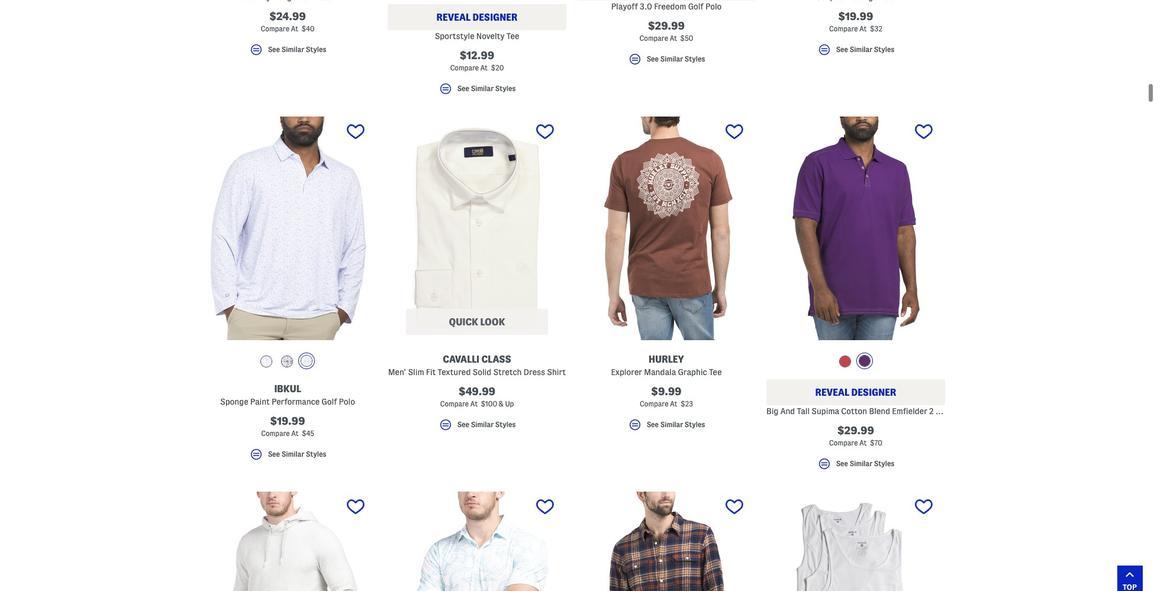 Task type: vqa. For each thing, say whether or not it's contained in the screenshot.
Negril
no



Task type: locate. For each thing, give the bounding box(es) containing it.
similar down $45 at the bottom
[[282, 451, 304, 458]]

styles inside tailorbyrd striped melange polo $19.99 compare at              $32 element
[[874, 46, 895, 53]]

similar down $50
[[661, 55, 683, 63]]

explorer mandala graphic tee image
[[577, 116, 756, 340]]

0 horizontal spatial polo
[[339, 397, 355, 406]]

compare down $24.99
[[261, 25, 290, 32]]

$29.99 down cotton
[[838, 425, 874, 436]]

see inside cavalli class men' slim fit textured solid stretch dress shirt $49.99 compare at              $100 & up element
[[457, 421, 469, 429]]

navy multi image
[[301, 355, 313, 367]]

styles down $23
[[685, 421, 705, 429]]

and
[[781, 407, 795, 416]]

compare inside $12.99 compare at              $20
[[450, 64, 479, 71]]

reveal designer up sportstyle novelty tee
[[437, 12, 518, 22]]

styles down $20
[[495, 85, 516, 92]]

0 vertical spatial designer
[[473, 12, 518, 22]]

0 vertical spatial tee
[[507, 31, 519, 41]]

$19.99 down performance
[[270, 415, 305, 427]]

compare left $45 at the bottom
[[261, 430, 290, 437]]

similar
[[282, 46, 304, 53], [850, 46, 873, 53], [661, 55, 683, 63], [471, 85, 494, 92], [471, 421, 494, 429], [661, 421, 683, 429], [282, 451, 304, 458], [850, 460, 873, 468]]

cotton
[[841, 407, 867, 416]]

see similar styles inside cavalli class men' slim fit textured solid stretch dress shirt $49.99 compare at              $100 & up element
[[457, 421, 516, 429]]

designer up novelty
[[473, 12, 518, 22]]

compare
[[261, 25, 290, 32], [830, 25, 858, 32], [640, 34, 668, 42], [450, 64, 479, 71], [440, 400, 469, 408], [640, 400, 669, 408], [261, 430, 290, 437], [829, 439, 858, 447]]

0 horizontal spatial $29.99
[[648, 20, 685, 31]]

1 horizontal spatial $19.99
[[839, 10, 874, 22]]

see similar styles down $100 &
[[457, 421, 516, 429]]

0 horizontal spatial designer
[[473, 12, 518, 22]]

reveal inside 'element'
[[816, 388, 850, 398]]

reveal designer for $12.99
[[437, 12, 518, 22]]

compare inside $49.99 compare at              $100 & up
[[440, 400, 469, 408]]

reveal designer up cotton
[[816, 388, 897, 398]]

1 vertical spatial designer
[[852, 388, 897, 398]]

top
[[1123, 583, 1137, 591]]

styles down $32 at the top of the page
[[874, 46, 895, 53]]

styles inside reveal designer sportstyle novelty tee $12.99 compare at              $20 element
[[495, 85, 516, 92]]

styles inside "ibkul sponge paint performance golf polo $19.99 compare at              $45" element
[[306, 451, 326, 458]]

1 vertical spatial $29.99
[[838, 425, 874, 436]]

$19.99 up $32 at the top of the page
[[839, 10, 874, 22]]

list box inside reveal designer big and tall supima cotton blend emfielder 2 sport polo $29.99 compare at              $70 'element'
[[836, 353, 876, 372]]

see similar styles
[[268, 46, 326, 53], [836, 46, 895, 53], [647, 55, 705, 63], [457, 85, 516, 92], [457, 421, 516, 429], [647, 421, 705, 429], [268, 451, 326, 458], [836, 460, 895, 468]]

see similar styles button down $12.99 compare at              $20 at the left top of page
[[388, 81, 567, 101]]

compare left $70
[[829, 439, 858, 447]]

1 horizontal spatial list box
[[836, 353, 876, 372]]

styles for see similar styles button below $19.99 compare at              $32
[[874, 46, 895, 53]]

see down $12.99 compare at              $20 at the left top of page
[[457, 85, 469, 92]]

see similar styles inside tailorbyrd striped melange polo $19.99 compare at              $32 element
[[836, 46, 895, 53]]

men' slim fit textured solid stretch dress shirt image
[[388, 116, 567, 340]]

compare for $49.99 compare at              $100 & up
[[440, 400, 469, 408]]

styles down $40
[[306, 46, 326, 53]]

see down $29.99 compare at              $70
[[836, 460, 848, 468]]

see
[[268, 46, 280, 53], [836, 46, 848, 53], [647, 55, 659, 63], [457, 85, 469, 92], [457, 421, 469, 429], [647, 421, 659, 429], [268, 451, 280, 458], [836, 460, 848, 468]]

mandala
[[644, 367, 676, 377]]

1 vertical spatial $19.99
[[270, 415, 305, 427]]

styles down $50
[[685, 55, 705, 63]]

list box up ibkul
[[258, 353, 318, 372]]

$29.99 inside $29.99 compare at              $50
[[648, 20, 685, 31]]

$23
[[681, 400, 693, 408]]

see similar styles inside reveal designer playoff 3.0 freedom golf polo $29.99 compare at              $50 element
[[647, 55, 705, 63]]

dress
[[524, 367, 545, 377]]

see inside reveal designer big and tall supima cotton blend emfielder 2 sport polo $29.99 compare at              $70 'element'
[[836, 460, 848, 468]]

see down "$24.99 compare at              $40"
[[268, 46, 280, 53]]

see similar styles down $50
[[647, 55, 705, 63]]

tailorbyrd striped melange polo $19.99 compare at              $32 element
[[767, 0, 945, 62]]

$19.99
[[839, 10, 874, 22], [270, 415, 305, 427]]

blue multi image
[[261, 356, 272, 367]]

tee right novelty
[[507, 31, 519, 41]]

1 vertical spatial tee
[[709, 367, 722, 377]]

list box inside "ibkul sponge paint performance golf polo $19.99 compare at              $45" element
[[258, 353, 318, 372]]

1 vertical spatial golf
[[322, 397, 337, 406]]

compare inside "$24.99 compare at              $40"
[[261, 25, 290, 32]]

0 vertical spatial reveal
[[437, 12, 471, 22]]

sponge
[[220, 397, 248, 406]]

1 horizontal spatial designer
[[852, 388, 897, 398]]

1 horizontal spatial reveal
[[816, 388, 850, 398]]

stackin bills pursuit performance polo image
[[388, 492, 567, 591]]

explorer
[[611, 367, 642, 377]]

look
[[480, 317, 505, 327]]

see similar styles down $23
[[647, 421, 705, 429]]

$20
[[491, 64, 504, 71]]

reveal designer for $29.99
[[816, 388, 897, 398]]

see inside "ibkul sponge paint performance golf polo $19.99 compare at              $45" element
[[268, 451, 280, 458]]

styles
[[306, 46, 326, 53], [874, 46, 895, 53], [685, 55, 705, 63], [495, 85, 516, 92], [495, 421, 516, 429], [685, 421, 705, 429], [306, 451, 326, 458], [874, 460, 895, 468]]

see inside tailorbyrd striped melange polo $19.99 compare at              $32 element
[[836, 46, 848, 53]]

styles for see similar styles button underneath $19.99 compare at              $45
[[306, 451, 326, 458]]

fit
[[426, 367, 436, 377]]

styles inside cavalli class men' slim fit textured solid stretch dress shirt $49.99 compare at              $100 & up element
[[495, 421, 516, 429]]

list box
[[258, 353, 318, 372], [836, 353, 876, 372]]

big
[[767, 407, 779, 416]]

0 horizontal spatial tee
[[507, 31, 519, 41]]

tee right graphic
[[709, 367, 722, 377]]

shirt
[[547, 367, 566, 377]]

$29.99 compare at              $50
[[640, 20, 694, 42]]

styles inside reveal designer playoff 3.0 freedom golf polo $29.99 compare at              $50 element
[[685, 55, 705, 63]]

reveal for $29.99
[[816, 388, 850, 398]]

3.0
[[640, 2, 652, 11]]

$9.99 compare at              $23
[[640, 386, 693, 408]]

reveal up sportstyle
[[437, 12, 471, 22]]

similar down $20
[[471, 85, 494, 92]]

0 vertical spatial $29.99
[[648, 20, 685, 31]]

polo right freedom
[[706, 2, 722, 11]]

see down $19.99 compare at              $32
[[836, 46, 848, 53]]

1 horizontal spatial reveal designer
[[816, 388, 897, 398]]

sportstyle
[[435, 31, 475, 41]]

multi image
[[281, 356, 293, 367]]

0 horizontal spatial golf
[[322, 397, 337, 406]]

$19.99 inside $19.99 compare at              $45
[[270, 415, 305, 427]]

golf inside ibkul sponge paint performance golf polo
[[322, 397, 337, 406]]

see similar styles down $32 at the top of the page
[[836, 46, 895, 53]]

0 vertical spatial reveal designer
[[437, 12, 518, 22]]

similar down $100 &
[[471, 421, 494, 429]]

see similar styles down $20
[[457, 85, 516, 92]]

similar inside oakley gravity range golf vest $24.99 compare at              $40 "element"
[[282, 46, 304, 53]]

polo right performance
[[339, 397, 355, 406]]

list box up cotton
[[836, 353, 876, 372]]

1 list box from the left
[[258, 353, 318, 372]]

reveal designer
[[437, 12, 518, 22], [816, 388, 897, 398]]

paint
[[250, 397, 270, 406]]

$19.99 for $19.99 compare at              $32
[[839, 10, 874, 22]]

styles for see similar styles button below $29.99 compare at              $50
[[685, 55, 705, 63]]

golf right performance
[[322, 397, 337, 406]]

0 horizontal spatial list box
[[258, 353, 318, 372]]

1 horizontal spatial golf
[[688, 2, 704, 11]]

see similar styles down $40
[[268, 46, 326, 53]]

$19.99 for $19.99 compare at              $45
[[270, 415, 305, 427]]

compare inside $29.99 compare at              $70
[[829, 439, 858, 447]]

sport
[[936, 407, 957, 416]]

compare inside $19.99 compare at              $45
[[261, 430, 290, 437]]

compare for $12.99 compare at              $20
[[450, 64, 479, 71]]

list box for $29.99
[[836, 353, 876, 372]]

reveal up supima
[[816, 388, 850, 398]]

1 vertical spatial reveal
[[816, 388, 850, 398]]

styles for see similar styles button underneath $12.99 compare at              $20 at the left top of page
[[495, 85, 516, 92]]

similar down $70
[[850, 460, 873, 468]]

reveal designer big and tall supima cotton blend emfielder 2 sport polo $29.99 compare at              $70 element
[[767, 116, 975, 476]]

golf right freedom
[[688, 2, 704, 11]]

0 vertical spatial $19.99
[[839, 10, 874, 22]]

compare down $12.99
[[450, 64, 479, 71]]

quick
[[449, 317, 478, 327]]

$19.99 compare at              $45
[[261, 415, 314, 437]]

1 vertical spatial reveal designer
[[816, 388, 897, 398]]

$19.99 compare at              $32
[[830, 10, 883, 32]]

ibkul sponge paint performance golf polo
[[220, 384, 355, 406]]

similar inside cavalli class men' slim fit textured solid stretch dress shirt $49.99 compare at              $100 & up element
[[471, 421, 494, 429]]

similar down $32 at the top of the page
[[850, 46, 873, 53]]

$29.99 for $29.99 compare at              $70
[[838, 425, 874, 436]]

men'
[[388, 367, 406, 377]]

compare for $9.99 compare at              $23
[[640, 400, 669, 408]]

see similar styles down $45 at the bottom
[[268, 451, 326, 458]]

quick look link
[[406, 309, 548, 335]]

styles down $70
[[874, 460, 895, 468]]

oakley gravity range golf vest $24.99 compare at              $40 element
[[198, 0, 377, 62]]

designer
[[473, 12, 518, 22], [852, 388, 897, 398]]

up
[[505, 400, 514, 408]]

compare down 3.0
[[640, 34, 668, 42]]

see similar styles inside reveal designer sportstyle novelty tee $12.99 compare at              $20 element
[[457, 85, 516, 92]]

0 horizontal spatial reveal designer
[[437, 12, 518, 22]]

deep grape image
[[859, 355, 871, 367]]

see down '$9.99 compare at              $23'
[[647, 421, 659, 429]]

$29.99 down playoff 3.0 freedom golf polo
[[648, 20, 685, 31]]

compare inside $19.99 compare at              $32
[[830, 25, 858, 32]]

$19.99 inside $19.99 compare at              $32
[[839, 10, 874, 22]]

compare inside '$9.99 compare at              $23'
[[640, 400, 669, 408]]

polo
[[706, 2, 722, 11], [339, 397, 355, 406], [959, 407, 975, 416]]

styles down $45 at the bottom
[[306, 451, 326, 458]]

0 horizontal spatial reveal
[[437, 12, 471, 22]]

$32
[[870, 25, 883, 32]]

$29.99 inside $29.99 compare at              $70
[[838, 425, 874, 436]]

designer up big and tall supima cotton blend emfielder 2 sport polo
[[852, 388, 897, 398]]

tee inside hurley explorer mandala graphic tee
[[709, 367, 722, 377]]

compare down '$49.99'
[[440, 400, 469, 408]]

see similar styles button down $29.99 compare at              $70
[[767, 457, 945, 476]]

$29.99
[[648, 20, 685, 31], [838, 425, 874, 436]]

similar down $40
[[282, 46, 304, 53]]

see similar styles button down $29.99 compare at              $50
[[577, 52, 756, 71]]

styles for see similar styles button below "$24.99 compare at              $40"
[[306, 46, 326, 53]]

emfielder
[[892, 407, 928, 416]]

compare left $32 at the top of the page
[[830, 25, 858, 32]]

see similar styles inside reveal designer big and tall supima cotton blend emfielder 2 sport polo $29.99 compare at              $70 'element'
[[836, 460, 895, 468]]

compare inside $29.99 compare at              $50
[[640, 34, 668, 42]]

styles down up
[[495, 421, 516, 429]]

0 horizontal spatial $19.99
[[270, 415, 305, 427]]

1 horizontal spatial $29.99
[[838, 425, 874, 436]]

designer for $12.99
[[473, 12, 518, 22]]

designer inside 'element'
[[852, 388, 897, 398]]

see similar styles button down $19.99 compare at              $45
[[198, 447, 377, 467]]

reveal
[[437, 12, 471, 22], [816, 388, 850, 398]]

compare for $29.99 compare at              $70
[[829, 439, 858, 447]]

$12.99
[[460, 50, 495, 61]]

see similar styles down $70
[[836, 460, 895, 468]]

2 list box from the left
[[836, 353, 876, 372]]

see down $49.99 compare at              $100 & up
[[457, 421, 469, 429]]

see similar styles button down '$9.99 compare at              $23'
[[577, 418, 756, 437]]

styles inside 'hurley explorer mandala graphic tee $9.99 compare at              $23' element
[[685, 421, 705, 429]]

$40
[[302, 25, 315, 32]]

stretch
[[493, 367, 522, 377]]

see similar styles inside 'hurley explorer mandala graphic tee $9.99 compare at              $23' element
[[647, 421, 705, 429]]

see down $19.99 compare at              $45
[[268, 451, 280, 458]]

$12.99 compare at              $20
[[450, 50, 504, 71]]

see down $29.99 compare at              $50
[[647, 55, 659, 63]]

tee
[[507, 31, 519, 41], [709, 367, 722, 377]]

1 horizontal spatial tee
[[709, 367, 722, 377]]

similar down $23
[[661, 421, 683, 429]]

slim
[[408, 367, 424, 377]]

jackson worker flannel shirt image
[[577, 492, 756, 591]]

see similar styles inside "ibkul sponge paint performance golf polo $19.99 compare at              $45" element
[[268, 451, 326, 458]]

reveal designer playoff 3.0 freedom golf polo $29.99 compare at              $50 element
[[577, 0, 756, 71]]

styles inside oakley gravity range golf vest $24.99 compare at              $40 "element"
[[306, 46, 326, 53]]

polo right sport
[[959, 407, 975, 416]]

designer for $29.99
[[852, 388, 897, 398]]

compare for $19.99 compare at              $45
[[261, 430, 290, 437]]

styles inside reveal designer big and tall supima cotton blend emfielder 2 sport polo $29.99 compare at              $70 'element'
[[874, 460, 895, 468]]

golf
[[688, 2, 704, 11], [322, 397, 337, 406]]

2 horizontal spatial polo
[[959, 407, 975, 416]]

see similar styles button
[[198, 42, 377, 62], [767, 42, 945, 62], [577, 52, 756, 71], [388, 81, 567, 101], [388, 418, 567, 437], [577, 418, 756, 437], [198, 447, 377, 467], [767, 457, 945, 476]]

reveal designer inside 'element'
[[816, 388, 897, 398]]

compare down $9.99
[[640, 400, 669, 408]]

$49.99 compare at              $100 & up
[[440, 386, 514, 408]]

styles for see similar styles button inside the reveal designer big and tall supima cotton blend emfielder 2 sport polo $29.99 compare at              $70 'element'
[[874, 460, 895, 468]]



Task type: describe. For each thing, give the bounding box(es) containing it.
list box for ibkul
[[258, 353, 318, 372]]

$49.99
[[459, 386, 496, 397]]

reveal for $12.99
[[437, 12, 471, 22]]

compare for $29.99 compare at              $50
[[640, 34, 668, 42]]

big and tall supima cotton blend emfielder 2 sport polo image
[[767, 116, 945, 340]]

freedom
[[654, 2, 686, 11]]

$100 &
[[481, 400, 504, 408]]

0 vertical spatial golf
[[688, 2, 704, 11]]

$24.99 compare at              $40
[[261, 10, 315, 32]]

playoff 3.0 freedom golf polo
[[611, 2, 722, 11]]

hurley
[[649, 354, 684, 364]]

see similar styles button down "$24.99 compare at              $40"
[[198, 42, 377, 62]]

see similar styles button down $100 &
[[388, 418, 567, 437]]

1 horizontal spatial polo
[[706, 2, 722, 11]]

cavalli
[[443, 354, 480, 364]]

ibkul sponge paint performance golf polo $19.99 compare at              $45 element
[[198, 116, 377, 467]]

compare for $24.99 compare at              $40
[[261, 25, 290, 32]]

similar inside tailorbyrd striped melange polo $19.99 compare at              $32 element
[[850, 46, 873, 53]]

see inside reveal designer playoff 3.0 freedom golf polo $29.99 compare at              $50 element
[[647, 55, 659, 63]]

see similar styles inside oakley gravity range golf vest $24.99 compare at              $40 "element"
[[268, 46, 326, 53]]

cavalli class men' slim fit textured solid stretch dress shirt
[[388, 354, 566, 377]]

class
[[482, 354, 511, 364]]

$9.99
[[651, 386, 682, 397]]

similar inside reveal designer sportstyle novelty tee $12.99 compare at              $20 element
[[471, 85, 494, 92]]

graphic
[[678, 367, 707, 377]]

top link
[[1117, 566, 1143, 591]]

textured
[[438, 367, 471, 377]]

quick look
[[449, 317, 505, 327]]

see similar styles button inside reveal designer big and tall supima cotton blend emfielder 2 sport polo $29.99 compare at              $70 'element'
[[767, 457, 945, 476]]

similar inside reveal designer big and tall supima cotton blend emfielder 2 sport polo $29.99 compare at              $70 'element'
[[850, 460, 873, 468]]

similar inside 'hurley explorer mandala graphic tee $9.99 compare at              $23' element
[[661, 421, 683, 429]]

see inside 'hurley explorer mandala graphic tee $9.99 compare at              $23' element
[[647, 421, 659, 429]]

similar inside reveal designer playoff 3.0 freedom golf polo $29.99 compare at              $50 element
[[661, 55, 683, 63]]

similar inside "ibkul sponge paint performance golf polo $19.99 compare at              $45" element
[[282, 451, 304, 458]]

$29.99 for $29.99 compare at              $50
[[648, 20, 685, 31]]

tall
[[797, 407, 810, 416]]

ibkul
[[274, 384, 301, 394]]

super soft faux cashmere fleece hoodie image
[[198, 492, 377, 591]]

polo inside ibkul sponge paint performance golf polo
[[339, 397, 355, 406]]

chili pepper image
[[839, 356, 851, 367]]

sportstyle novelty tee
[[435, 31, 519, 41]]

sponge paint performance golf polo image
[[198, 116, 377, 340]]

$45
[[302, 430, 314, 437]]

supima
[[812, 407, 840, 416]]

polo inside 'element'
[[959, 407, 975, 416]]

$29.99 compare at              $70
[[829, 425, 883, 447]]

men's 3pk classic ribbed tank tops image
[[767, 492, 945, 591]]

see inside oakley gravity range golf vest $24.99 compare at              $40 "element"
[[268, 46, 280, 53]]

2
[[930, 407, 934, 416]]

hurley explorer mandala graphic tee
[[611, 354, 722, 377]]

$24.99
[[270, 10, 306, 22]]

see similar styles button down $19.99 compare at              $32
[[767, 42, 945, 62]]

solid
[[473, 367, 492, 377]]

styles for see similar styles button under $100 &
[[495, 421, 516, 429]]

novelty
[[476, 31, 505, 41]]

see inside reveal designer sportstyle novelty tee $12.99 compare at              $20 element
[[457, 85, 469, 92]]

$50
[[680, 34, 694, 42]]

playoff
[[611, 2, 638, 11]]

cavalli class men' slim fit textured solid stretch dress shirt $49.99 compare at              $100 & up element
[[388, 116, 567, 437]]

$70
[[870, 439, 883, 447]]

blend
[[869, 407, 891, 416]]

hurley explorer mandala graphic tee $9.99 compare at              $23 element
[[577, 116, 756, 437]]

compare for $19.99 compare at              $32
[[830, 25, 858, 32]]

reveal designer sportstyle novelty tee $12.99 compare at              $20 element
[[388, 0, 567, 101]]

big and tall supima cotton blend emfielder 2 sport polo
[[767, 407, 975, 416]]

styles for see similar styles button underneath '$9.99 compare at              $23'
[[685, 421, 705, 429]]

tee inside reveal designer sportstyle novelty tee $12.99 compare at              $20 element
[[507, 31, 519, 41]]

performance
[[272, 397, 320, 406]]



